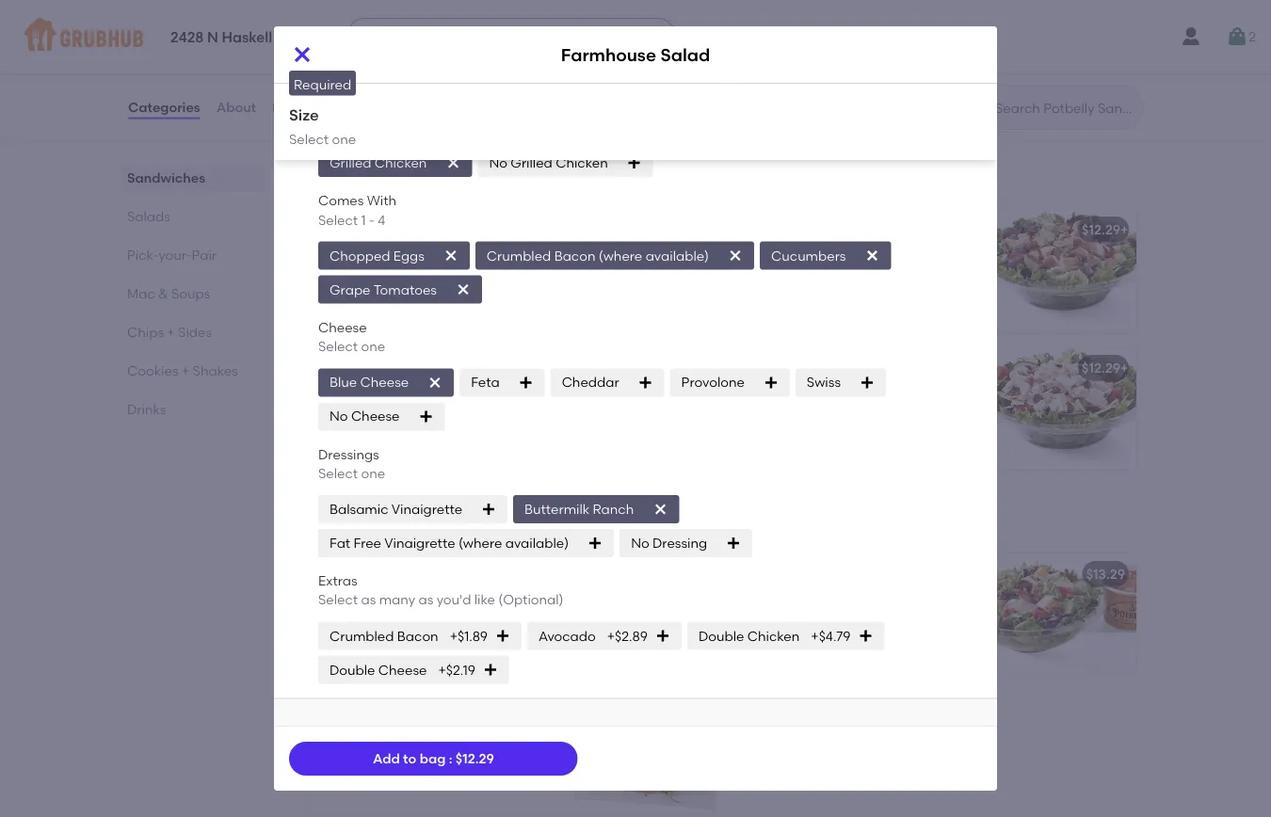 Task type: locate. For each thing, give the bounding box(es) containing it.
select for dressings
[[318, 466, 358, 482]]

hard-
[[319, 425, 355, 441]]

svg image inside 2 button
[[1227, 25, 1249, 48]]

cheese up boiled on the bottom of page
[[351, 409, 400, 425]]

1 horizontal spatial farmhouse
[[561, 44, 657, 65]]

no
[[489, 155, 508, 171], [330, 409, 348, 425], [631, 536, 650, 552]]

pick- up mac
[[127, 247, 159, 263]]

of down sandwich
[[374, 593, 387, 609]]

sandwich for pair two of your favorites: a skinny sandwich with a half salad
[[319, 751, 381, 767]]

0 horizontal spatial cranberries,
[[741, 406, 818, 422]]

1 vertical spatial greens,
[[772, 425, 819, 441]]

one inside "chicken select one"
[[361, 119, 385, 135]]

vinaigrette
[[884, 325, 953, 341], [884, 425, 953, 441], [448, 464, 518, 480]]

vinaigrette inside chicken salad, provolone, dried cranberries, cucumbers, tomatoes, field greens, balsamic vinaigrette
[[884, 425, 953, 441]]

select inside comes with select 1 - 4
[[318, 212, 358, 228]]

1 vertical spatial available)
[[506, 536, 569, 552]]

cup down you'd
[[426, 612, 450, 628]]

as down skinny sandwich + cup of soup
[[419, 593, 434, 609]]

ranch
[[593, 502, 634, 518]]

greens, down walnuts,
[[741, 325, 788, 341]]

your inside pair two of your favorites: a skinny sandwich with a cup of mac & cheese, chili or soup
[[390, 593, 418, 609]]

greens, for all-natural grilled chicken breast, fresh-sliced avocado, hummus, hard-boiled egg, cucumber, tomatoes, served on a bed of field greens, with fat free vinaigrette
[[319, 464, 366, 480]]

pick-your-pair up "free"
[[304, 510, 448, 534]]

served for fat
[[388, 444, 430, 460]]

with inside pair two of your favorites: a skinny sandwich with a half salad
[[384, 751, 411, 767]]

natural for crumbled
[[763, 249, 809, 265]]

swiss
[[807, 375, 841, 391]]

select down reviews in the left top of the page
[[318, 119, 358, 135]]

salads tab
[[127, 206, 259, 226]]

0 horizontal spatial field
[[509, 444, 536, 460]]

sandwich
[[319, 612, 381, 628], [319, 751, 381, 767]]

1 vertical spatial dried
[[909, 387, 943, 403]]

one inside cheese select one
[[361, 339, 385, 355]]

favorites: up : in the bottom of the page
[[421, 732, 479, 748]]

with up the double chicken
[[780, 612, 807, 628]]

sandwiches tab
[[127, 168, 259, 187]]

tomatoes
[[374, 282, 437, 298]]

1 sandwich from the top
[[319, 612, 381, 628]]

2 or from the left
[[770, 632, 783, 648]]

bed inside all-natural grilled chicken breast, fresh-sliced avocado, hummus, hard-boiled egg, cucumber, tomatoes, served on a bed of field greens, with fat free vinaigrette
[[465, 444, 490, 460]]

select
[[318, 119, 358, 135], [289, 131, 329, 147], [318, 212, 358, 228], [318, 339, 358, 355], [318, 466, 358, 482], [318, 593, 358, 609]]

grilled inside all-natural grilled chicken breast, fresh-sliced avocado, hummus, hard-boiled egg, cucumber, tomatoes, served on a bed of field greens, with fat free vinaigrette
[[390, 387, 430, 403]]

1 vertical spatial skinny
[[494, 732, 534, 748]]

field
[[919, 306, 946, 322], [741, 425, 769, 441], [509, 444, 536, 460]]

select up powerhouse
[[318, 339, 358, 355]]

favorites:
[[421, 593, 479, 609], [843, 593, 901, 609], [421, 732, 479, 748]]

+ inside tab
[[182, 363, 190, 379]]

of down candied
[[903, 306, 915, 322]]

one for dressings
[[361, 466, 385, 482]]

2 vertical spatial no
[[631, 536, 650, 552]]

1 vertical spatial tomatoes,
[[319, 444, 384, 460]]

1 mac from the left
[[469, 612, 498, 628]]

tomatoes, down hard-
[[319, 444, 384, 460]]

cheese down crumbled bacon
[[379, 663, 427, 679]]

skinny inside pair two of your favorites: a skinny sandwich with a cup of mac & cheese, chili or soup
[[494, 593, 534, 609]]

favorites: inside the pair two of your favorites: a half salad with a cup of mac & cheese, chili or soup
[[843, 593, 901, 609]]

pair for pair two of your favorites: a half salad with a cup of mac & cheese, chili or soup
[[741, 593, 766, 609]]

1 cup from the left
[[426, 612, 450, 628]]

your inside pair two of your favorites: a skinny sandwich with a half salad
[[390, 732, 418, 748]]

or inside the pair two of your favorites: a half salad with a cup of mac & cheese, chili or soup
[[770, 632, 783, 648]]

cheese up sliced
[[360, 375, 409, 391]]

your- up "free"
[[356, 510, 407, 534]]

one inside dressings select one
[[361, 466, 385, 482]]

favorites: down cup
[[421, 593, 479, 609]]

svg image right cucumbers
[[865, 249, 880, 264]]

cookies + shakes
[[127, 363, 238, 379]]

1 vertical spatial pick-your-pair
[[304, 510, 448, 534]]

grilled for cheese,
[[812, 249, 852, 265]]

breast,
[[908, 249, 952, 265], [486, 387, 530, 403]]

soup
[[417, 632, 448, 648], [786, 632, 817, 648]]

select down size
[[289, 131, 329, 147]]

1 or from the left
[[400, 632, 414, 648]]

field for all-natural grilled chicken breast, fresh-sliced avocado, hummus, hard-boiled egg, cucumber, tomatoes, served on a bed of field greens, with fat free vinaigrette
[[509, 444, 536, 460]]

2 vertical spatial greens,
[[319, 464, 366, 480]]

cup for salad
[[822, 612, 846, 628]]

pair up fat free vinaigrette (where available)
[[407, 510, 448, 534]]

sliced
[[356, 406, 393, 422]]

1 vertical spatial crumbled
[[330, 629, 394, 645]]

farmhouse
[[561, 44, 657, 65], [319, 222, 392, 238]]

one inside size select one
[[332, 131, 356, 147]]

salads up the comes on the left of page
[[304, 165, 372, 189]]

with for pair two of your favorites: a skinny sandwich with a half salad
[[384, 751, 411, 767]]

dried down blue
[[791, 287, 825, 303]]

1 vertical spatial grilled
[[390, 387, 430, 403]]

select inside "chicken select one"
[[318, 119, 358, 135]]

cup up +$4.79
[[822, 612, 846, 628]]

avocado
[[539, 629, 596, 645]]

vinaigrette down candied
[[884, 325, 953, 341]]

0 horizontal spatial mac
[[469, 612, 498, 628]]

one for size
[[332, 131, 356, 147]]

1 horizontal spatial bed
[[874, 306, 900, 322]]

soup
[[489, 567, 522, 583]]

1 horizontal spatial tomatoes,
[[900, 406, 965, 422]]

sandwich left to
[[319, 751, 381, 767]]

extras select as many as you'd like (optional)
[[318, 574, 564, 609]]

1 horizontal spatial available)
[[646, 248, 709, 264]]

2 vertical spatial cheese,
[[319, 632, 369, 648]]

cup
[[426, 612, 450, 628], [822, 612, 846, 628]]

mac & soups tab
[[127, 284, 259, 303]]

pair up mac & soups tab
[[192, 247, 217, 263]]

or left +$4.79
[[770, 632, 783, 648]]

of
[[903, 306, 915, 322], [493, 444, 506, 460], [473, 567, 486, 583], [374, 593, 387, 609], [796, 593, 809, 609], [453, 612, 466, 628], [849, 612, 862, 628], [374, 732, 387, 748]]

greens, down "salad,"
[[772, 425, 819, 441]]

grilled up avocado,
[[390, 387, 430, 403]]

grape
[[330, 282, 371, 298]]

(optional)
[[499, 593, 564, 609]]

0 horizontal spatial bacon
[[397, 629, 439, 645]]

0 horizontal spatial half
[[426, 751, 450, 767]]

svg image right dressing
[[726, 536, 742, 551]]

1 horizontal spatial dried
[[909, 387, 943, 403]]

svg image for feta
[[519, 376, 534, 391]]

cheese for no
[[351, 409, 400, 425]]

breast, inside all-natural grilled chicken breast, fresh-sliced avocado, hummus, hard-boiled egg, cucumber, tomatoes, served on a bed of field greens, with fat free vinaigrette
[[486, 387, 530, 403]]

tomatoes,
[[900, 406, 965, 422], [319, 444, 384, 460]]

select down dressings
[[318, 466, 358, 482]]

salads down sandwiches
[[127, 208, 170, 224]]

1 horizontal spatial grilled
[[812, 249, 852, 265]]

& for pair two of your favorites: a half salad with a cup of mac & cheese, chili or soup
[[898, 612, 908, 628]]

favorites: inside pair two of your favorites: a skinny sandwich with a cup of mac & cheese, chili or soup
[[421, 593, 479, 609]]

0 vertical spatial pick-your-pair
[[127, 247, 217, 263]]

select inside dressings select one
[[318, 466, 358, 482]]

select inside extras select as many as you'd like (optional)
[[318, 593, 358, 609]]

0 vertical spatial breast,
[[908, 249, 952, 265]]

vinaigrette down provolone, on the top right
[[884, 425, 953, 441]]

$12.29 + for chicken salad salad
[[1083, 360, 1129, 376]]

1 soup from the left
[[417, 632, 448, 648]]

chicken inside chicken salad, provolone, dried cranberries, cucumbers, tomatoes, field greens, balsamic vinaigrette
[[741, 387, 794, 403]]

as left many
[[361, 593, 376, 609]]

grilled inside the all-natural grilled chicken breast, crumbled blue cheese, grapes, apples, dried cranberries, candied walnuts, served on a bed of field greens, with balsamic vinaigrette
[[812, 249, 852, 265]]

chili left +$4.79
[[741, 632, 767, 648]]

select inside cheese select one
[[318, 339, 358, 355]]

1 chili from the left
[[372, 632, 397, 648]]

1 vertical spatial served
[[388, 444, 430, 460]]

bed down grapes,
[[874, 306, 900, 322]]

one
[[361, 119, 385, 135], [332, 131, 356, 147], [361, 339, 385, 355], [361, 466, 385, 482]]

natural inside all-natural grilled chicken breast, fresh-sliced avocado, hummus, hard-boiled egg, cucumber, tomatoes, served on a bed of field greens, with fat free vinaigrette
[[341, 387, 387, 403]]

0 horizontal spatial bed
[[465, 444, 490, 460]]

pair inside pair two of your favorites: a skinny sandwich with a half salad
[[319, 732, 344, 748]]

0 vertical spatial on
[[843, 306, 859, 322]]

your-
[[159, 247, 192, 263], [356, 510, 407, 534]]

greens, down dressings
[[319, 464, 366, 480]]

no for no dressing
[[631, 536, 650, 552]]

pair up the double chicken
[[741, 593, 766, 609]]

cup inside pair two of your favorites: a skinny sandwich with a cup of mac & cheese, chili or soup
[[426, 612, 450, 628]]

field down hummus,
[[509, 444, 536, 460]]

0 horizontal spatial natural
[[341, 387, 387, 403]]

all- up fresh-
[[319, 387, 341, 403]]

0 horizontal spatial cheese,
[[319, 632, 369, 648]]

field inside chicken salad, provolone, dried cranberries, cucumbers, tomatoes, field greens, balsamic vinaigrette
[[741, 425, 769, 441]]

with left the fat on the bottom of page
[[369, 464, 396, 480]]

0 vertical spatial crumbled
[[487, 248, 551, 264]]

0 vertical spatial cheese,
[[837, 268, 887, 284]]

1 vertical spatial chicken
[[433, 387, 483, 403]]

pair down double cheese
[[319, 732, 344, 748]]

apples,
[[741, 287, 788, 303]]

soup for salad
[[786, 632, 817, 648]]

vinaigrette down cucumber,
[[448, 464, 518, 480]]

cup inside the pair two of your favorites: a half salad with a cup of mac & cheese, chili or soup
[[822, 612, 846, 628]]

your inside the pair two of your favorites: a half salad with a cup of mac & cheese, chili or soup
[[812, 593, 840, 609]]

with up chicken salad salad
[[791, 325, 818, 341]]

boiled
[[355, 425, 395, 441]]

1 horizontal spatial &
[[501, 612, 511, 628]]

1 vertical spatial half
[[426, 751, 450, 767]]

skinny for pair two of your favorites: a skinny sandwich with a half salad
[[494, 732, 534, 748]]

svg image
[[444, 249, 459, 264], [865, 249, 880, 264], [428, 376, 443, 391], [519, 376, 534, 391], [419, 410, 434, 425], [653, 502, 668, 518], [726, 536, 742, 551]]

mac inside pair two of your favorites: a skinny sandwich with a cup of mac & cheese, chili or soup
[[469, 612, 498, 628]]

cranberries,
[[828, 287, 904, 303], [741, 406, 818, 422]]

1 horizontal spatial as
[[419, 593, 434, 609]]

no for no grilled chicken
[[489, 155, 508, 171]]

0 horizontal spatial grilled
[[330, 155, 372, 171]]

tomatoes, inside chicken salad, provolone, dried cranberries, cucumbers, tomatoes, field greens, balsamic vinaigrette
[[900, 406, 965, 422]]

& inside the pair two of your favorites: a half salad with a cup of mac & cheese, chili or soup
[[898, 612, 908, 628]]

on inside the all-natural grilled chicken breast, crumbled blue cheese, grapes, apples, dried cranberries, candied walnuts, served on a bed of field greens, with balsamic vinaigrette
[[843, 306, 859, 322]]

greens, inside the all-natural grilled chicken breast, crumbled blue cheese, grapes, apples, dried cranberries, candied walnuts, served on a bed of field greens, with balsamic vinaigrette
[[741, 325, 788, 341]]

0 vertical spatial natural
[[763, 249, 809, 265]]

chicken salad, provolone, dried cranberries, cucumbers, tomatoes, field greens, balsamic vinaigrette
[[741, 387, 965, 441]]

pair for pair two of your favorites: a skinny sandwich with a half salad
[[319, 732, 344, 748]]

double right +$2.89 at the bottom
[[699, 629, 745, 645]]

chicken select one
[[318, 100, 385, 135]]

0 horizontal spatial soup
[[417, 632, 448, 648]]

double for double chicken
[[699, 629, 745, 645]]

two inside pair two of your favorites: a skinny sandwich with a cup of mac & cheese, chili or soup
[[347, 593, 371, 609]]

served inside all-natural grilled chicken breast, fresh-sliced avocado, hummus, hard-boiled egg, cucumber, tomatoes, served on a bed of field greens, with fat free vinaigrette
[[388, 444, 430, 460]]

1 horizontal spatial cranberries,
[[828, 287, 904, 303]]

soup for sandwich
[[417, 632, 448, 648]]

salad up the double chicken
[[741, 612, 777, 628]]

provolone,
[[839, 387, 906, 403]]

0 horizontal spatial grilled
[[390, 387, 430, 403]]

0 vertical spatial grilled
[[812, 249, 852, 265]]

vinaigrette inside the all-natural grilled chicken breast, crumbled blue cheese, grapes, apples, dried cranberries, candied walnuts, served on a bed of field greens, with balsamic vinaigrette
[[884, 325, 953, 341]]

0 vertical spatial sandwich
[[319, 612, 381, 628]]

cheddar
[[562, 375, 620, 391]]

0 horizontal spatial double
[[330, 663, 375, 679]]

served inside the all-natural grilled chicken breast, crumbled blue cheese, grapes, apples, dried cranberries, candied walnuts, served on a bed of field greens, with balsamic vinaigrette
[[798, 306, 840, 322]]

svg image for no dressing
[[726, 536, 742, 551]]

with
[[791, 325, 818, 341], [369, 464, 396, 480], [384, 612, 411, 628], [780, 612, 807, 628], [384, 751, 411, 767]]

on up chicken salad salad
[[843, 306, 859, 322]]

two for pair two of your favorites: a skinny sandwich with a cup of mac & cheese, chili or soup
[[347, 593, 371, 609]]

mac inside the pair two of your favorites: a half salad with a cup of mac & cheese, chili or soup
[[865, 612, 894, 628]]

farmhouse salad
[[561, 44, 711, 65], [319, 222, 432, 238]]

salads
[[304, 165, 372, 189], [127, 208, 170, 224]]

two down extras
[[347, 593, 371, 609]]

greens, inside all-natural grilled chicken breast, fresh-sliced avocado, hummus, hard-boiled egg, cucumber, tomatoes, served on a bed of field greens, with fat free vinaigrette
[[319, 464, 366, 480]]

skinny for pair two of your favorites: a skinny sandwich with a cup of mac & cheese, chili or soup
[[494, 593, 534, 609]]

1 horizontal spatial on
[[843, 306, 859, 322]]

$12.29 for farmhouse salad
[[661, 222, 699, 238]]

chicken
[[741, 16, 794, 32], [318, 100, 371, 116], [375, 155, 427, 171], [556, 155, 608, 171], [741, 360, 794, 376], [741, 387, 794, 403], [748, 629, 800, 645]]

pick-your-pair up mac & soups
[[127, 247, 217, 263]]

two inside pair two of your favorites: a skinny sandwich with a half salad
[[347, 732, 371, 748]]

salads inside tab
[[127, 208, 170, 224]]

on
[[843, 306, 859, 322], [433, 444, 450, 460]]

all- for all-natural grilled chicken breast, crumbled blue cheese, grapes, apples, dried cranberries, candied walnuts, served on a bed of field greens, with balsamic vinaigrette
[[741, 249, 763, 265]]

greens, for all-natural grilled chicken breast, crumbled blue cheese, grapes, apples, dried cranberries, candied walnuts, served on a bed of field greens, with balsamic vinaigrette
[[741, 325, 788, 341]]

svg image up avocado,
[[428, 376, 443, 391]]

$12.29 for apple walnut salad
[[1083, 222, 1121, 238]]

two down double cheese
[[347, 732, 371, 748]]

sandwich inside pair two of your favorites: a skinny sandwich with a half salad
[[319, 751, 381, 767]]

1 horizontal spatial cheese,
[[837, 268, 887, 284]]

chicken up avocado,
[[433, 387, 483, 403]]

1 vertical spatial farmhouse
[[319, 222, 392, 238]]

0 vertical spatial chicken
[[855, 249, 905, 265]]

eggs
[[394, 248, 425, 264]]

0 vertical spatial salads
[[304, 165, 372, 189]]

balsamic vinaigrette
[[330, 502, 463, 518]]

dried right provolone, on the top right
[[909, 387, 943, 403]]

dressings select one
[[318, 447, 385, 482]]

pair inside pair two of your favorites: a skinny sandwich with a cup of mac & cheese, chili or soup
[[319, 593, 344, 609]]

chili inside pair two of your favorites: a skinny sandwich with a cup of mac & cheese, chili or soup
[[372, 632, 397, 648]]

no cheese
[[330, 409, 400, 425]]

your for pair two of your favorites: a skinny sandwich with a cup of mac & cheese, chili or soup
[[390, 593, 418, 609]]

pick- up fat
[[304, 510, 356, 534]]

double
[[699, 629, 745, 645], [330, 663, 375, 679]]

chicken for cheese,
[[855, 249, 905, 265]]

mac
[[127, 285, 155, 301]]

with down many
[[384, 612, 411, 628]]

pair inside tab
[[192, 247, 217, 263]]

0 horizontal spatial (where
[[459, 536, 502, 552]]

favorites: inside pair two of your favorites: a skinny sandwich with a half salad
[[421, 732, 479, 748]]

select for cheese
[[318, 339, 358, 355]]

balsamic down cucumbers,
[[822, 425, 881, 441]]

two inside the pair two of your favorites: a half salad with a cup of mac & cheese, chili or soup
[[770, 593, 793, 609]]

1 vertical spatial salads
[[127, 208, 170, 224]]

svg image
[[1227, 25, 1249, 48], [291, 43, 314, 66], [446, 156, 461, 171], [627, 156, 642, 171], [728, 249, 743, 264], [456, 283, 471, 298], [638, 376, 653, 391], [764, 376, 779, 391], [860, 376, 875, 391], [481, 502, 497, 518], [588, 536, 603, 551], [496, 629, 511, 644], [656, 629, 671, 644], [859, 629, 874, 644], [483, 663, 498, 678]]

select for extras
[[318, 593, 358, 609]]

two
[[347, 593, 371, 609], [770, 593, 793, 609], [347, 732, 371, 748]]

4
[[378, 212, 386, 228]]

1 vertical spatial natural
[[341, 387, 387, 403]]

natural up crumbled
[[763, 249, 809, 265]]

no for no cheese
[[330, 409, 348, 425]]

field inside the all-natural grilled chicken breast, crumbled blue cheese, grapes, apples, dried cranberries, candied walnuts, served on a bed of field greens, with balsamic vinaigrette
[[919, 306, 946, 322]]

0 horizontal spatial dried
[[791, 287, 825, 303]]

tomatoes, down provolone, on the top right
[[900, 406, 965, 422]]

1 vertical spatial vinaigrette
[[385, 536, 456, 552]]

breast, inside the all-natural grilled chicken breast, crumbled blue cheese, grapes, apples, dried cranberries, candied walnuts, served on a bed of field greens, with balsamic vinaigrette
[[908, 249, 952, 265]]

svg image up no dressing in the bottom of the page
[[653, 502, 668, 518]]

2 sandwich from the top
[[319, 751, 381, 767]]

cheese, for half
[[911, 612, 960, 628]]

natural up the "no cheese"
[[341, 387, 387, 403]]

served down blue
[[798, 306, 840, 322]]

pair two of your favorites: a skinny sandwich with a half salad
[[319, 732, 534, 767]]

all- inside all-natural grilled chicken breast, fresh-sliced avocado, hummus, hard-boiled egg, cucumber, tomatoes, served on a bed of field greens, with fat free vinaigrette
[[319, 387, 341, 403]]

1 vertical spatial pick-
[[304, 510, 356, 534]]

bed for candied
[[874, 306, 900, 322]]

your down sandwich
[[390, 593, 418, 609]]

0 horizontal spatial or
[[400, 632, 414, 648]]

bed inside the all-natural grilled chicken breast, crumbled blue cheese, grapes, apples, dried cranberries, candied walnuts, served on a bed of field greens, with balsamic vinaigrette
[[874, 306, 900, 322]]

0 horizontal spatial all-
[[319, 387, 341, 403]]

as
[[361, 593, 376, 609], [419, 593, 434, 609]]

1 vertical spatial no
[[330, 409, 348, 425]]

svg image right feta
[[519, 376, 534, 391]]

0 vertical spatial cranberries,
[[828, 287, 904, 303]]

free
[[420, 464, 445, 480]]

sandwich up crumbled bacon
[[319, 612, 381, 628]]

1
[[361, 212, 366, 228]]

pick- inside tab
[[127, 247, 159, 263]]

bed down cucumber,
[[465, 444, 490, 460]]

0 horizontal spatial available)
[[506, 536, 569, 552]]

1 horizontal spatial chili
[[741, 632, 767, 648]]

1 skinny from the top
[[494, 593, 534, 609]]

0 vertical spatial half
[[916, 593, 941, 609]]

1 vertical spatial all-
[[319, 387, 341, 403]]

of down hummus,
[[493, 444, 506, 460]]

balsamic
[[821, 325, 881, 341], [822, 425, 881, 441]]

about button
[[215, 73, 257, 141]]

field inside all-natural grilled chicken breast, fresh-sliced avocado, hummus, hard-boiled egg, cucumber, tomatoes, served on a bed of field greens, with fat free vinaigrette
[[509, 444, 536, 460]]

balsamic up chicken salad salad
[[821, 325, 881, 341]]

pair down extras
[[319, 593, 344, 609]]

0 vertical spatial greens,
[[741, 325, 788, 341]]

double down crumbled bacon
[[330, 663, 375, 679]]

of inside the all-natural grilled chicken breast, crumbled blue cheese, grapes, apples, dried cranberries, candied walnuts, served on a bed of field greens, with balsamic vinaigrette
[[903, 306, 915, 322]]

of inside all-natural grilled chicken breast, fresh-sliced avocado, hummus, hard-boiled egg, cucumber, tomatoes, served on a bed of field greens, with fat free vinaigrette
[[493, 444, 506, 460]]

0 horizontal spatial pick-your-pair
[[127, 247, 217, 263]]

vinaigrette
[[392, 502, 463, 518], [385, 536, 456, 552]]

1 as from the left
[[361, 593, 376, 609]]

$12.29 for chicken salad salad
[[1083, 360, 1121, 376]]

on up "free"
[[433, 444, 450, 460]]

skinny inside pair two of your favorites: a skinny sandwich with a half salad
[[494, 732, 534, 748]]

or inside pair two of your favorites: a skinny sandwich with a cup of mac & cheese, chili or soup
[[400, 632, 414, 648]]

of up add
[[374, 732, 387, 748]]

1 vertical spatial cranberries,
[[741, 406, 818, 422]]

2 skinny from the top
[[494, 732, 534, 748]]

farmhouse salad down $10.59
[[561, 44, 711, 65]]

2 grilled from the left
[[511, 155, 553, 171]]

1 horizontal spatial all-
[[741, 249, 763, 265]]

like
[[475, 593, 496, 609]]

chili inside the pair two of your favorites: a half salad with a cup of mac & cheese, chili or soup
[[741, 632, 767, 648]]

1 vertical spatial double
[[330, 663, 375, 679]]

many
[[379, 593, 416, 609]]

natural inside the all-natural grilled chicken breast, crumbled blue cheese, grapes, apples, dried cranberries, candied walnuts, served on a bed of field greens, with balsamic vinaigrette
[[763, 249, 809, 265]]

0 vertical spatial dried
[[791, 287, 825, 303]]

cranberries, down blue
[[828, 287, 904, 303]]

balsamic inside chicken salad, provolone, dried cranberries, cucumbers, tomatoes, field greens, balsamic vinaigrette
[[822, 425, 881, 441]]

1 horizontal spatial mac
[[865, 612, 894, 628]]

1 horizontal spatial served
[[798, 306, 840, 322]]

with inside the pair two of your favorites: a half salad with a cup of mac & cheese, chili or soup
[[780, 612, 807, 628]]

with inside all-natural grilled chicken breast, fresh-sliced avocado, hummus, hard-boiled egg, cucumber, tomatoes, served on a bed of field greens, with fat free vinaigrette
[[369, 464, 396, 480]]

1 vertical spatial farmhouse salad
[[319, 222, 432, 238]]

& inside pair two of your favorites: a skinny sandwich with a cup of mac & cheese, chili or soup
[[501, 612, 511, 628]]

0 vertical spatial all-
[[741, 249, 763, 265]]

cheese, inside pair two of your favorites: a skinny sandwich with a cup of mac & cheese, chili or soup
[[319, 632, 369, 648]]

with left bag
[[384, 751, 411, 767]]

soup inside the pair two of your favorites: a half salad with a cup of mac & cheese, chili or soup
[[786, 632, 817, 648]]

salad right : in the bottom of the page
[[453, 751, 488, 767]]

svg image right eggs
[[444, 249, 459, 264]]

1 horizontal spatial cup
[[822, 612, 846, 628]]

1 vertical spatial salad
[[453, 751, 488, 767]]

chicken inside the all-natural grilled chicken breast, crumbled blue cheese, grapes, apples, dried cranberries, candied walnuts, served on a bed of field greens, with balsamic vinaigrette
[[855, 249, 905, 265]]

0 vertical spatial skinny
[[494, 593, 534, 609]]

with inside pair two of your favorites: a skinny sandwich with a cup of mac & cheese, chili or soup
[[384, 612, 411, 628]]

0 horizontal spatial served
[[388, 444, 430, 460]]

a
[[863, 306, 871, 322], [453, 444, 461, 460], [483, 593, 491, 609], [905, 593, 913, 609], [414, 612, 422, 628], [810, 612, 819, 628], [483, 732, 491, 748], [414, 751, 422, 767]]

2 soup from the left
[[786, 632, 817, 648]]

all- inside the all-natural grilled chicken breast, crumbled blue cheese, grapes, apples, dried cranberries, candied walnuts, served on a bed of field greens, with balsamic vinaigrette
[[741, 249, 763, 265]]

cheese down grape
[[318, 320, 367, 336]]

2 mac from the left
[[865, 612, 894, 628]]

select inside size select one
[[289, 131, 329, 147]]

dried
[[791, 287, 825, 303], [909, 387, 943, 403]]

add to bag : $12.29
[[373, 751, 494, 767]]

1 horizontal spatial or
[[770, 632, 783, 648]]

0 horizontal spatial cup
[[426, 612, 450, 628]]

0 vertical spatial your-
[[159, 247, 192, 263]]

1 vertical spatial vinaigrette
[[884, 425, 953, 441]]

vinaigrette up skinny sandwich + cup of soup
[[385, 536, 456, 552]]

breast, up hummus,
[[486, 387, 530, 403]]

your up to
[[390, 732, 418, 748]]

sandwich inside pair two of your favorites: a skinny sandwich with a cup of mac & cheese, chili or soup
[[319, 612, 381, 628]]

two up the double chicken
[[770, 593, 793, 609]]

soup inside pair two of your favorites: a skinny sandwich with a cup of mac & cheese, chili or soup
[[417, 632, 448, 648]]

1 vertical spatial breast,
[[486, 387, 530, 403]]

or down many
[[400, 632, 414, 648]]

0 vertical spatial (where
[[599, 248, 643, 264]]

+$2.89
[[607, 629, 648, 645]]

svg image for no cheese
[[419, 410, 434, 425]]

0 vertical spatial salad
[[741, 612, 777, 628]]

on for egg,
[[433, 444, 450, 460]]

your up +$4.79
[[812, 593, 840, 609]]

or
[[400, 632, 414, 648], [770, 632, 783, 648]]

select down extras
[[318, 593, 358, 609]]

your for pair two of your favorites: a skinny sandwich with a half salad
[[390, 732, 418, 748]]

grilled up blue
[[812, 249, 852, 265]]

1 grilled from the left
[[330, 155, 372, 171]]

2 horizontal spatial no
[[631, 536, 650, 552]]

0 horizontal spatial salad
[[453, 751, 488, 767]]

1 vertical spatial sandwich
[[319, 751, 381, 767]]

your- inside tab
[[159, 247, 192, 263]]

$12.29
[[661, 222, 699, 238], [1083, 222, 1121, 238], [661, 360, 699, 376], [1083, 360, 1121, 376], [456, 751, 494, 767]]

0 vertical spatial tomatoes,
[[900, 406, 965, 422]]

two for pair two of your favorites: a skinny sandwich with a half salad
[[347, 732, 371, 748]]

favorites: up +$4.79
[[843, 593, 901, 609]]

bacon for crumbled bacon (where available)
[[555, 248, 596, 264]]

crumbled
[[487, 248, 551, 264], [330, 629, 394, 645]]

2 chili from the left
[[741, 632, 767, 648]]

1 horizontal spatial bacon
[[555, 248, 596, 264]]

pair inside the pair two of your favorites: a half salad with a cup of mac & cheese, chili or soup
[[741, 593, 766, 609]]

chicken inside all-natural grilled chicken breast, fresh-sliced avocado, hummus, hard-boiled egg, cucumber, tomatoes, served on a bed of field greens, with fat free vinaigrette
[[433, 387, 483, 403]]

skinny sandwich + half salad image
[[574, 692, 715, 815]]

crumbled bacon
[[330, 629, 439, 645]]

with
[[367, 193, 397, 209]]

salad
[[741, 612, 777, 628], [453, 751, 488, 767]]

bacon for crumbled bacon
[[397, 629, 439, 645]]

2 button
[[1227, 20, 1257, 54]]

0 horizontal spatial chicken
[[433, 387, 483, 403]]

pick-your-pair inside tab
[[127, 247, 217, 263]]

svg image up egg,
[[419, 410, 434, 425]]

favorites: for pair two of your favorites: a half salad with a cup of mac & cheese, chili or soup
[[843, 593, 901, 609]]

your- up mac & soups
[[159, 247, 192, 263]]

field down provolone
[[741, 425, 769, 441]]

fat
[[399, 464, 417, 480]]

chili up double cheese
[[372, 632, 397, 648]]

1 horizontal spatial salad
[[741, 612, 777, 628]]

vinaigrette down "free"
[[392, 502, 463, 518]]

served up the fat on the bottom of page
[[388, 444, 430, 460]]

greens,
[[741, 325, 788, 341], [772, 425, 819, 441], [319, 464, 366, 480]]

chicken inside "chicken select one"
[[318, 100, 371, 116]]

breast, for grapes,
[[908, 249, 952, 265]]

2 horizontal spatial field
[[919, 306, 946, 322]]

1 vertical spatial cheese,
[[911, 612, 960, 628]]

or for sandwich
[[400, 632, 414, 648]]

of up +$1.89 at the bottom of page
[[453, 612, 466, 628]]

& inside tab
[[158, 285, 168, 301]]

chicken salad
[[741, 16, 835, 32]]

2 cup from the left
[[822, 612, 846, 628]]

double for double cheese
[[330, 663, 375, 679]]

1 vertical spatial on
[[433, 444, 450, 460]]

all- up crumbled
[[741, 249, 763, 265]]

candied
[[907, 287, 961, 303]]

farmhouse salad up 'chopped eggs'
[[319, 222, 432, 238]]

chicken up grapes,
[[855, 249, 905, 265]]

chili for salad
[[741, 632, 767, 648]]

0 horizontal spatial as
[[361, 593, 376, 609]]

2 as from the left
[[419, 593, 434, 609]]

cranberries, down "salad,"
[[741, 406, 818, 422]]

svg image for blue cheese
[[428, 376, 443, 391]]

cheese, inside the pair two of your favorites: a half salad with a cup of mac & cheese, chili or soup
[[911, 612, 960, 628]]

1 vertical spatial (where
[[459, 536, 502, 552]]

2428 n haskell ave.
[[171, 29, 305, 46]]

size
[[289, 106, 319, 124]]



Task type: describe. For each thing, give the bounding box(es) containing it.
your for pair two of your favorites: a half salad with a cup of mac & cheese, chili or soup
[[812, 593, 840, 609]]

+$4.79
[[811, 629, 851, 645]]

whole
[[293, 43, 334, 59]]

svg image for buttermilk ranch
[[653, 502, 668, 518]]

0 vertical spatial farmhouse salad
[[561, 44, 711, 65]]

whole +$12.29
[[293, 43, 338, 78]]

cheese for double
[[379, 663, 427, 679]]

svg image for chopped eggs
[[444, 249, 459, 264]]

a inside all-natural grilled chicken breast, fresh-sliced avocado, hummus, hard-boiled egg, cucumber, tomatoes, served on a bed of field greens, with fat free vinaigrette
[[453, 444, 461, 460]]

grape tomatoes
[[330, 282, 437, 298]]

balsamic
[[330, 502, 389, 518]]

with for pair two of your favorites: a half salad with a cup of mac & cheese, chili or soup
[[780, 612, 807, 628]]

egg,
[[398, 425, 427, 441]]

1 horizontal spatial (where
[[599, 248, 643, 264]]

of right cup
[[473, 567, 486, 583]]

favorites: for pair two of your favorites: a skinny sandwich with a half salad
[[421, 732, 479, 748]]

apple walnut salad image
[[996, 209, 1137, 332]]

two for pair two of your favorites: a half salad with a cup of mac & cheese, chili or soup
[[770, 593, 793, 609]]

+ inside tab
[[167, 324, 175, 340]]

cranberries, inside the all-natural grilled chicken breast, crumbled blue cheese, grapes, apples, dried cranberries, candied walnuts, served on a bed of field greens, with balsamic vinaigrette
[[828, 287, 904, 303]]

tuna
[[319, 16, 351, 32]]

haskell
[[222, 29, 272, 46]]

chicken salad image
[[996, 3, 1137, 125]]

1 vertical spatial your-
[[356, 510, 407, 534]]

extras
[[318, 574, 358, 590]]

chips + sides tab
[[127, 322, 259, 342]]

double cheese
[[330, 663, 427, 679]]

1 horizontal spatial salads
[[304, 165, 372, 189]]

half salad + cup of soup image
[[996, 554, 1137, 676]]

powerhouse salad image
[[574, 348, 715, 470]]

grilled chicken
[[330, 155, 427, 171]]

$12.29 + for apple walnut salad
[[1083, 222, 1129, 238]]

$10.59 +
[[659, 16, 707, 32]]

no dressing
[[631, 536, 708, 552]]

mac for skinny
[[469, 612, 498, 628]]

of up the double chicken
[[796, 593, 809, 609]]

powerhouse
[[319, 360, 398, 376]]

required
[[294, 77, 352, 93]]

with inside the all-natural grilled chicken breast, crumbled blue cheese, grapes, apples, dried cranberries, candied walnuts, served on a bed of field greens, with balsamic vinaigrette
[[791, 325, 818, 341]]

$10.59
[[659, 16, 699, 32]]

drinks tab
[[127, 399, 259, 419]]

breast, for hummus,
[[486, 387, 530, 403]]

buttermilk
[[525, 502, 590, 518]]

you'd
[[437, 593, 471, 609]]

soups
[[171, 285, 210, 301]]

dried inside the all-natural grilled chicken breast, crumbled blue cheese, grapes, apples, dried cranberries, candied walnuts, served on a bed of field greens, with balsamic vinaigrette
[[791, 287, 825, 303]]

comes
[[318, 193, 364, 209]]

crumbled bacon (where available)
[[487, 248, 709, 264]]

mac for half
[[865, 612, 894, 628]]

chicken inside button
[[741, 16, 794, 32]]

0 vertical spatial vinaigrette
[[392, 502, 463, 518]]

grilled for avocado,
[[390, 387, 430, 403]]

cup
[[443, 567, 470, 583]]

dressing
[[653, 536, 708, 552]]

comes with select 1 - 4
[[318, 193, 397, 228]]

one for chicken
[[361, 119, 385, 135]]

& for pair two of your favorites: a skinny sandwich with a cup of mac & cheese, chili or soup
[[501, 612, 511, 628]]

crumbled
[[741, 268, 803, 284]]

skinny sandwich + cup of soup
[[319, 567, 522, 583]]

tuna salad
[[319, 16, 392, 32]]

0 horizontal spatial farmhouse salad
[[319, 222, 432, 238]]

natural for fresh-
[[341, 387, 387, 403]]

provolone
[[682, 375, 745, 391]]

with for pair two of your favorites: a skinny sandwich with a cup of mac & cheese, chili or soup
[[384, 612, 411, 628]]

categories button
[[127, 73, 201, 141]]

main navigation navigation
[[0, 0, 1272, 73]]

walnut
[[783, 222, 830, 238]]

drinks
[[127, 401, 166, 417]]

cheese for blue
[[360, 375, 409, 391]]

reviews button
[[271, 73, 326, 141]]

favorites: for pair two of your favorites: a skinny sandwich with a cup of mac & cheese, chili or soup
[[421, 593, 479, 609]]

on for cranberries,
[[843, 306, 859, 322]]

chicken salad salad image
[[996, 348, 1137, 470]]

+$12.29
[[293, 62, 338, 78]]

chicken for avocado,
[[433, 387, 483, 403]]

$12.29 + for powerhouse salad
[[661, 360, 707, 376]]

sandwich for pair two of your favorites: a skinny sandwich with a cup of mac & cheese, chili or soup
[[319, 612, 381, 628]]

chicken salad button
[[730, 3, 1137, 125]]

cucumbers
[[772, 248, 846, 264]]

skinny
[[319, 567, 362, 583]]

hummus,
[[460, 406, 519, 422]]

categories
[[128, 99, 200, 115]]

pair two of your favorites: a skinny sandwich with a half salad button
[[308, 692, 715, 815]]

ave.
[[276, 29, 305, 46]]

+$2.19
[[438, 663, 476, 679]]

dressings
[[318, 447, 379, 463]]

crumbled for crumbled bacon
[[330, 629, 394, 645]]

$12.29 for powerhouse salad
[[661, 360, 699, 376]]

all-natural grilled chicken breast, crumbled blue cheese, grapes, apples, dried cranberries, candied walnuts, served on a bed of field greens, with balsamic vinaigrette
[[741, 249, 961, 341]]

add
[[373, 751, 400, 767]]

cup for sandwich
[[426, 612, 450, 628]]

farmhouse salad image
[[574, 209, 715, 332]]

pair for pair two of your favorites: a skinny sandwich with a cup of mac & cheese, chili or soup
[[319, 593, 344, 609]]

free
[[354, 536, 382, 552]]

about
[[216, 99, 256, 115]]

:
[[449, 751, 453, 767]]

chips
[[127, 324, 164, 340]]

feta
[[471, 375, 500, 391]]

pair two of your favorites: a half salad with a cup of mac & cheese, chili or soup
[[741, 593, 960, 648]]

0 horizontal spatial farmhouse
[[319, 222, 392, 238]]

dried inside chicken salad, provolone, dried cranberries, cucumbers, tomatoes, field greens, balsamic vinaigrette
[[909, 387, 943, 403]]

walnuts,
[[741, 306, 794, 322]]

pick-your-pair tab
[[127, 245, 259, 265]]

half inside the pair two of your favorites: a half salad with a cup of mac & cheese, chili or soup
[[916, 593, 941, 609]]

cheese inside cheese select one
[[318, 320, 367, 336]]

cheese, inside the all-natural grilled chicken breast, crumbled blue cheese, grapes, apples, dried cranberries, candied walnuts, served on a bed of field greens, with balsamic vinaigrette
[[837, 268, 887, 284]]

tuna salad image
[[574, 3, 715, 125]]

salad inside the pair two of your favorites: a half salad with a cup of mac & cheese, chili or soup
[[741, 612, 777, 628]]

greens, inside chicken salad, provolone, dried cranberries, cucumbers, tomatoes, field greens, balsamic vinaigrette
[[772, 425, 819, 441]]

salad inside pair two of your favorites: a skinny sandwich with a half salad
[[453, 751, 488, 767]]

or for salad
[[770, 632, 783, 648]]

cheese select one
[[318, 320, 385, 355]]

of inside pair two of your favorites: a skinny sandwich with a half salad
[[374, 732, 387, 748]]

balsamic inside the all-natural grilled chicken breast, crumbled blue cheese, grapes, apples, dried cranberries, candied walnuts, served on a bed of field greens, with balsamic vinaigrette
[[821, 325, 881, 341]]

avocado,
[[397, 406, 457, 422]]

salad,
[[797, 387, 836, 403]]

sandwiches
[[127, 170, 205, 186]]

cookies + shakes tab
[[127, 361, 259, 381]]

select for size
[[289, 131, 329, 147]]

chili for sandwich
[[372, 632, 397, 648]]

one for cheese
[[361, 339, 385, 355]]

cucumber,
[[430, 425, 498, 441]]

pair two of your favorites: a skinny sandwich with a cup of mac & cheese, chili or soup
[[319, 593, 534, 648]]

a inside the all-natural grilled chicken breast, crumbled blue cheese, grapes, apples, dried cranberries, candied walnuts, served on a bed of field greens, with balsamic vinaigrette
[[863, 306, 871, 322]]

svg image for cucumbers
[[865, 249, 880, 264]]

skinny sandwich + cup of soup image
[[574, 554, 715, 676]]

cookies
[[127, 363, 179, 379]]

double chicken
[[699, 629, 800, 645]]

$13.29
[[1087, 567, 1126, 583]]

sides
[[178, 324, 212, 340]]

salad inside chicken salad button
[[798, 16, 835, 32]]

crumbled for crumbled bacon (where available)
[[487, 248, 551, 264]]

field for all-natural grilled chicken breast, crumbled blue cheese, grapes, apples, dried cranberries, candied walnuts, served on a bed of field greens, with balsamic vinaigrette
[[919, 306, 946, 322]]

to
[[403, 751, 417, 767]]

chicken salad salad
[[741, 360, 876, 376]]

2
[[1249, 29, 1257, 45]]

chips + sides
[[127, 324, 212, 340]]

served for balsamic
[[798, 306, 840, 322]]

cheese, for skinny
[[319, 632, 369, 648]]

n
[[207, 29, 219, 46]]

select for chicken
[[318, 119, 358, 135]]

cranberries, inside chicken salad, provolone, dried cranberries, cucumbers, tomatoes, field greens, balsamic vinaigrette
[[741, 406, 818, 422]]

tomatoes, inside all-natural grilled chicken breast, fresh-sliced avocado, hummus, hard-boiled egg, cucumber, tomatoes, served on a bed of field greens, with fat free vinaigrette
[[319, 444, 384, 460]]

blue
[[330, 375, 357, 391]]

-
[[369, 212, 375, 228]]

$12.29 + for farmhouse salad
[[661, 222, 707, 238]]

apple
[[741, 222, 780, 238]]

cucumbers,
[[821, 406, 897, 422]]

2428
[[171, 29, 204, 46]]

vinaigrette inside all-natural grilled chicken breast, fresh-sliced avocado, hummus, hard-boiled egg, cucumber, tomatoes, served on a bed of field greens, with fat free vinaigrette
[[448, 464, 518, 480]]

Search Potbelly Sandwich Works search field
[[994, 99, 1138, 117]]

bed for cucumber,
[[465, 444, 490, 460]]

mac & soups
[[127, 285, 210, 301]]

of up +$4.79
[[849, 612, 862, 628]]

half inside pair two of your favorites: a skinny sandwich with a half salad
[[426, 751, 450, 767]]

all- for all-natural grilled chicken breast, fresh-sliced avocado, hummus, hard-boiled egg, cucumber, tomatoes, served on a bed of field greens, with fat free vinaigrette
[[319, 387, 341, 403]]

chopped
[[330, 248, 391, 264]]

size select one
[[289, 106, 356, 147]]

fat free vinaigrette (where available)
[[330, 536, 569, 552]]



Task type: vqa. For each thing, say whether or not it's contained in the screenshot.
"Start group order" button
no



